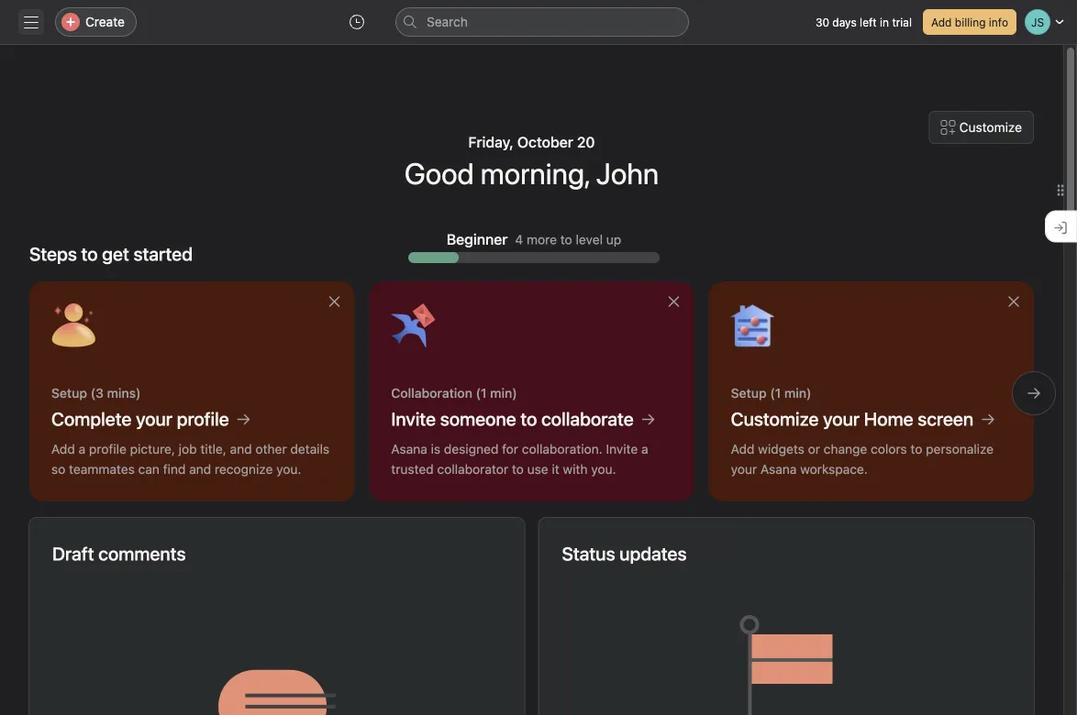 Task type: vqa. For each thing, say whether or not it's contained in the screenshot.
the rightmost profile
yes



Task type: describe. For each thing, give the bounding box(es) containing it.
use
[[527, 462, 548, 477]]

job
[[179, 442, 197, 457]]

(3 mins)
[[91, 386, 141, 401]]

in
[[880, 16, 889, 28]]

title,
[[200, 442, 226, 457]]

collaboration.
[[522, 442, 603, 457]]

to inside "beginner 4 more to level up"
[[560, 232, 572, 247]]

someone
[[440, 408, 516, 430]]

a inside asana is designed for collaboration. invite a trusted collaborator to use it with you.
[[641, 442, 648, 457]]

setup (1 min)
[[731, 386, 812, 401]]

asana inside asana is designed for collaboration. invite a trusted collaborator to use it with you.
[[391, 442, 427, 457]]

invite inside asana is designed for collaboration. invite a trusted collaborator to use it with you.
[[606, 442, 638, 457]]

billing
[[955, 16, 986, 28]]

info
[[989, 16, 1008, 28]]

so
[[51, 462, 65, 477]]

is
[[431, 442, 440, 457]]

add billing info
[[931, 16, 1008, 28]]

dismiss image for invite someone to collaborate
[[667, 295, 681, 309]]

to inside add widgets or change colors to personalize your asana workspace.
[[911, 442, 922, 457]]

to inside asana is designed for collaboration. invite a trusted collaborator to use it with you.
[[512, 462, 524, 477]]

draft comments
[[52, 543, 186, 565]]

dismiss image for complete your profile
[[327, 295, 342, 309]]

to up asana is designed for collaboration. invite a trusted collaborator to use it with you.
[[521, 408, 537, 430]]

more
[[527, 232, 557, 247]]

friday, october 20 good morning, john
[[404, 133, 659, 191]]

change
[[824, 442, 867, 457]]

personalize
[[926, 442, 994, 457]]

with
[[563, 462, 588, 477]]

october
[[517, 133, 573, 151]]

setup for customize your home screen
[[731, 386, 767, 401]]

up
[[606, 232, 621, 247]]

history image
[[350, 15, 364, 29]]

beginner
[[447, 231, 508, 248]]

you. inside asana is designed for collaboration. invite a trusted collaborator to use it with you.
[[591, 462, 616, 477]]

30 days left in trial
[[816, 16, 912, 28]]

to right steps
[[81, 243, 98, 265]]

search button
[[395, 7, 689, 37]]

expand sidebar image
[[24, 15, 39, 29]]

1 vertical spatial and
[[189, 462, 211, 477]]

collaboration (1 min)
[[391, 386, 517, 401]]

(1 min) for your
[[770, 386, 812, 401]]

1 horizontal spatial and
[[230, 442, 252, 457]]

you. inside "add a profile picture, job title, and other details so teammates can find and recognize you."
[[276, 462, 301, 477]]

collaborate
[[541, 408, 634, 430]]

friday,
[[468, 133, 514, 151]]

4
[[515, 232, 523, 247]]

left
[[860, 16, 877, 28]]

your for home
[[823, 408, 860, 430]]

asana is designed for collaboration. invite a trusted collaborator to use it with you.
[[391, 442, 648, 477]]

find
[[163, 462, 186, 477]]

details
[[290, 442, 329, 457]]

0 vertical spatial invite
[[391, 408, 436, 430]]

can
[[138, 462, 160, 477]]

collaborator
[[437, 462, 508, 477]]

trusted
[[391, 462, 434, 477]]

steps
[[29, 243, 77, 265]]

picture,
[[130, 442, 175, 457]]

widgets
[[758, 442, 805, 457]]

create
[[85, 14, 125, 29]]

home
[[864, 408, 913, 430]]

30
[[816, 16, 829, 28]]

designed
[[444, 442, 499, 457]]

days
[[832, 16, 857, 28]]

add for customize your home screen
[[731, 442, 755, 457]]

screen
[[918, 408, 974, 430]]

get started
[[102, 243, 193, 265]]



Task type: locate. For each thing, give the bounding box(es) containing it.
level
[[576, 232, 603, 247]]

asana down widgets
[[761, 462, 797, 477]]

to right colors
[[911, 442, 922, 457]]

profile up title,
[[177, 408, 229, 430]]

to left the level
[[560, 232, 572, 247]]

add left widgets
[[731, 442, 755, 457]]

(1 min) for someone
[[476, 386, 517, 401]]

setup (3 mins)
[[51, 386, 141, 401]]

1 a from the left
[[78, 442, 85, 457]]

invite someone to collaborate
[[391, 408, 634, 430]]

1 you. from the left
[[276, 462, 301, 477]]

other
[[255, 442, 287, 457]]

search list box
[[395, 7, 689, 37]]

2 horizontal spatial add
[[931, 16, 952, 28]]

collaboration
[[391, 386, 472, 401]]

add billing info button
[[923, 9, 1017, 35]]

customize for customize
[[959, 120, 1022, 135]]

search
[[427, 14, 468, 29]]

morning,
[[480, 156, 590, 191]]

create button
[[55, 7, 137, 37]]

0 horizontal spatial and
[[189, 462, 211, 477]]

(1 min)
[[476, 386, 517, 401], [770, 386, 812, 401]]

add inside add widgets or change colors to personalize your asana workspace.
[[731, 442, 755, 457]]

you. right "with"
[[591, 462, 616, 477]]

1 horizontal spatial add
[[731, 442, 755, 457]]

1 vertical spatial customize
[[731, 408, 819, 430]]

add inside add billing info button
[[931, 16, 952, 28]]

1 vertical spatial asana
[[761, 462, 797, 477]]

1 vertical spatial invite
[[606, 442, 638, 457]]

1 dismiss image from the left
[[327, 295, 342, 309]]

a up teammates
[[78, 442, 85, 457]]

0 horizontal spatial setup
[[51, 386, 87, 401]]

0 horizontal spatial your
[[136, 408, 172, 430]]

beginner 4 more to level up
[[447, 231, 621, 248]]

profile up teammates
[[89, 442, 126, 457]]

profile for your
[[177, 408, 229, 430]]

add
[[931, 16, 952, 28], [51, 442, 75, 457], [731, 442, 755, 457]]

and
[[230, 442, 252, 457], [189, 462, 211, 477]]

to left use
[[512, 462, 524, 477]]

add widgets or change colors to personalize your asana workspace.
[[731, 442, 994, 477]]

to
[[560, 232, 572, 247], [81, 243, 98, 265], [521, 408, 537, 430], [911, 442, 922, 457], [512, 462, 524, 477]]

add for complete your profile
[[51, 442, 75, 457]]

0 horizontal spatial asana
[[391, 442, 427, 457]]

0 horizontal spatial a
[[78, 442, 85, 457]]

add up so
[[51, 442, 75, 457]]

1 (1 min) from the left
[[476, 386, 517, 401]]

1 horizontal spatial customize
[[959, 120, 1022, 135]]

2 (1 min) from the left
[[770, 386, 812, 401]]

for
[[502, 442, 518, 457]]

setup for complete your profile
[[51, 386, 87, 401]]

0 horizontal spatial invite
[[391, 408, 436, 430]]

0 vertical spatial profile
[[177, 408, 229, 430]]

1 horizontal spatial setup
[[731, 386, 767, 401]]

status updates
[[562, 543, 687, 565]]

2 horizontal spatial your
[[823, 408, 860, 430]]

asana up trusted
[[391, 442, 427, 457]]

0 horizontal spatial customize
[[731, 408, 819, 430]]

0 vertical spatial customize
[[959, 120, 1022, 135]]

1 horizontal spatial your
[[731, 462, 757, 477]]

0 vertical spatial asana
[[391, 442, 427, 457]]

your up picture,
[[136, 408, 172, 430]]

2 you. from the left
[[591, 462, 616, 477]]

your up change
[[823, 408, 860, 430]]

1 horizontal spatial (1 min)
[[770, 386, 812, 401]]

profile for a
[[89, 442, 126, 457]]

0 horizontal spatial dismiss image
[[327, 295, 342, 309]]

complete
[[51, 408, 132, 430]]

1 horizontal spatial dismiss image
[[667, 295, 681, 309]]

profile inside "add a profile picture, job title, and other details so teammates can find and recognize you."
[[89, 442, 126, 457]]

asana
[[391, 442, 427, 457], [761, 462, 797, 477]]

1 horizontal spatial asana
[[761, 462, 797, 477]]

complete your profile
[[51, 408, 229, 430]]

john
[[596, 156, 659, 191]]

add inside "add a profile picture, job title, and other details so teammates can find and recognize you."
[[51, 442, 75, 457]]

0 horizontal spatial (1 min)
[[476, 386, 517, 401]]

customize inside button
[[959, 120, 1022, 135]]

colors
[[871, 442, 907, 457]]

1 setup from the left
[[51, 386, 87, 401]]

a inside "add a profile picture, job title, and other details so teammates can find and recognize you."
[[78, 442, 85, 457]]

and down job
[[189, 462, 211, 477]]

1 vertical spatial profile
[[89, 442, 126, 457]]

1 horizontal spatial you.
[[591, 462, 616, 477]]

your
[[136, 408, 172, 430], [823, 408, 860, 430], [731, 462, 757, 477]]

good
[[404, 156, 474, 191]]

a right collaboration.
[[641, 442, 648, 457]]

recognize
[[215, 462, 273, 477]]

it
[[552, 462, 559, 477]]

your inside add widgets or change colors to personalize your asana workspace.
[[731, 462, 757, 477]]

2 a from the left
[[641, 442, 648, 457]]

invite down collaborate
[[606, 442, 638, 457]]

dismiss image
[[327, 295, 342, 309], [667, 295, 681, 309]]

(1 min) up invite someone to collaborate
[[476, 386, 517, 401]]

1 horizontal spatial a
[[641, 442, 648, 457]]

teammates
[[69, 462, 135, 477]]

your down setup (1 min)
[[731, 462, 757, 477]]

20
[[577, 133, 595, 151]]

customize button
[[929, 111, 1034, 144]]

setup
[[51, 386, 87, 401], [731, 386, 767, 401]]

and up recognize
[[230, 442, 252, 457]]

0 vertical spatial and
[[230, 442, 252, 457]]

invite
[[391, 408, 436, 430], [606, 442, 638, 457]]

0 horizontal spatial add
[[51, 442, 75, 457]]

customize your home screen
[[731, 408, 974, 430]]

you. down other
[[276, 462, 301, 477]]

workspace.
[[800, 462, 868, 477]]

add a profile picture, job title, and other details so teammates can find and recognize you.
[[51, 442, 329, 477]]

customize
[[959, 120, 1022, 135], [731, 408, 819, 430]]

setup up widgets
[[731, 386, 767, 401]]

trial
[[892, 16, 912, 28]]

asana inside add widgets or change colors to personalize your asana workspace.
[[761, 462, 797, 477]]

you.
[[276, 462, 301, 477], [591, 462, 616, 477]]

(1 min) up widgets
[[770, 386, 812, 401]]

2 setup from the left
[[731, 386, 767, 401]]

0 horizontal spatial you.
[[276, 462, 301, 477]]

profile
[[177, 408, 229, 430], [89, 442, 126, 457]]

add left billing
[[931, 16, 952, 28]]

setup up the complete
[[51, 386, 87, 401]]

scroll card carousel right image
[[1027, 386, 1041, 401]]

invite down collaboration
[[391, 408, 436, 430]]

1 horizontal spatial invite
[[606, 442, 638, 457]]

dismiss image
[[1006, 295, 1021, 309]]

0 horizontal spatial profile
[[89, 442, 126, 457]]

a
[[78, 442, 85, 457], [641, 442, 648, 457]]

your for profile
[[136, 408, 172, 430]]

steps to get started
[[29, 243, 193, 265]]

2 dismiss image from the left
[[667, 295, 681, 309]]

1 horizontal spatial profile
[[177, 408, 229, 430]]

or
[[808, 442, 820, 457]]

customize for customize your home screen
[[731, 408, 819, 430]]



